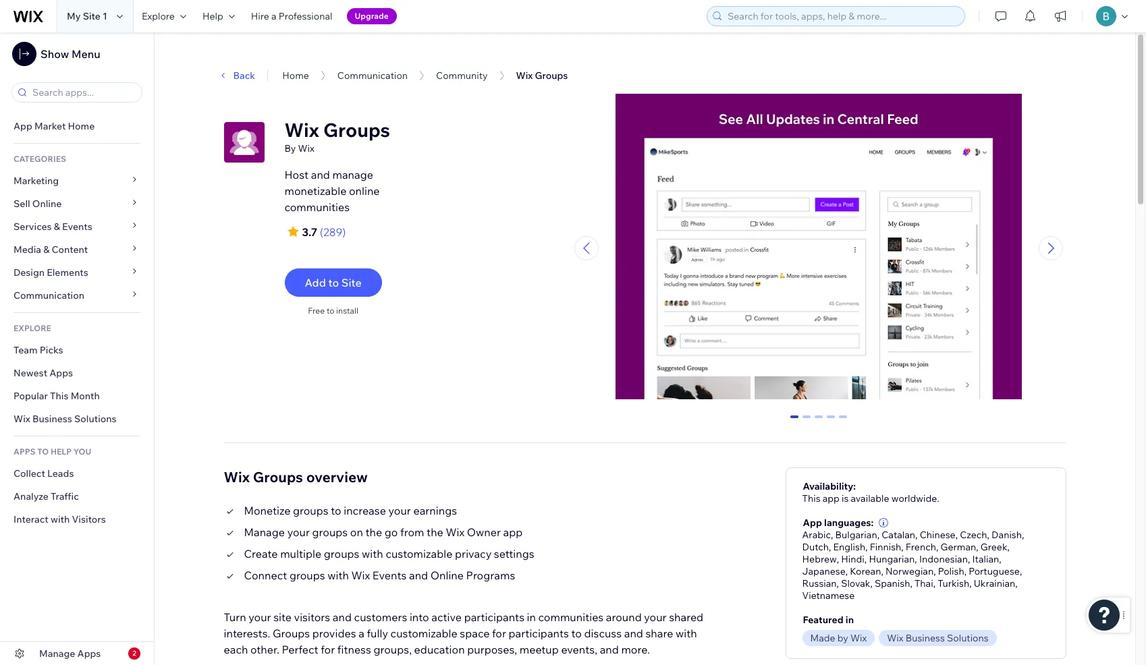Task type: locate. For each thing, give the bounding box(es) containing it.
business down thai
[[906, 633, 946, 645]]

1 horizontal spatial apps
[[77, 648, 101, 661]]

wix business solutions
[[14, 413, 117, 426], [888, 633, 989, 645]]

go
[[385, 526, 398, 539]]

this
[[50, 390, 69, 403], [803, 493, 821, 505]]

app for app languages:
[[803, 517, 823, 529]]

home right market
[[68, 120, 95, 132]]

,
[[831, 529, 834, 541], [878, 529, 880, 541], [916, 529, 918, 541], [956, 529, 959, 541], [988, 529, 990, 541], [1023, 529, 1025, 541], [830, 541, 832, 554], [866, 541, 868, 554], [902, 541, 904, 554], [937, 541, 939, 554], [977, 541, 979, 554], [1008, 541, 1010, 554], [837, 554, 840, 566], [865, 554, 867, 566], [915, 554, 918, 566], [969, 554, 971, 566], [1000, 554, 1002, 566], [846, 566, 848, 578], [882, 566, 884, 578], [934, 566, 937, 578], [965, 566, 967, 578], [1021, 566, 1023, 578], [837, 578, 840, 590], [871, 578, 873, 590], [911, 578, 913, 590], [934, 578, 936, 590], [970, 578, 972, 590], [1016, 578, 1018, 590]]

in inside turn your site visitors and customers into active participants in communities around your shared interests. groups provides a fully customizable space for participants to discuss and share with each other. perfect for fitness groups, education purposes, meetup events, and more.
[[527, 611, 536, 625]]

app up settings
[[504, 526, 523, 539]]

groups inside turn your site visitors and customers into active participants in communities around your shared interests. groups provides a fully customizable space for participants to discuss and share with each other. perfect for fitness groups, education purposes, meetup events, and more.
[[273, 627, 310, 641]]

media & content link
[[0, 238, 154, 261]]

wix business solutions inside sidebar element
[[14, 413, 117, 426]]

picks
[[40, 344, 63, 357]]

1 horizontal spatial wix business solutions link
[[880, 631, 1001, 647]]

this left month
[[50, 390, 69, 403]]

wix business solutions down thai
[[888, 633, 989, 645]]

communication link down elements
[[0, 284, 154, 307]]

1 vertical spatial 1
[[805, 416, 810, 428]]

& for events
[[54, 221, 60, 233]]

0 horizontal spatial wix business solutions
[[14, 413, 117, 426]]

collect leads
[[14, 468, 74, 480]]

0 vertical spatial a
[[272, 10, 277, 22]]

in up by
[[846, 614, 854, 627]]

wix groups overview
[[224, 469, 368, 486]]

online up "services & events"
[[32, 198, 62, 210]]

0 horizontal spatial manage
[[39, 648, 75, 661]]

0 horizontal spatial business
[[32, 413, 72, 426]]

popular this month link
[[0, 385, 154, 408]]

1 horizontal spatial 2
[[817, 416, 822, 428]]

to inside 'button'
[[329, 276, 339, 290]]

wix business solutions link down turkish
[[880, 631, 1001, 647]]

groups left "on"
[[312, 526, 348, 539]]

0 horizontal spatial a
[[272, 10, 277, 22]]

thai
[[915, 578, 934, 590]]

sidebar element
[[0, 32, 155, 666]]

back button
[[217, 70, 255, 82]]

site
[[83, 10, 101, 22], [342, 276, 362, 290]]

app inside sidebar element
[[14, 120, 32, 132]]

1 vertical spatial a
[[359, 627, 365, 641]]

your up multiple
[[288, 526, 310, 539]]

professional
[[279, 10, 333, 22]]

groups inside wix groups button
[[535, 70, 568, 82]]

groups inside wix groups by wix
[[324, 118, 390, 142]]

newest
[[14, 367, 47, 380]]

1 vertical spatial for
[[321, 643, 335, 657]]

add
[[305, 276, 326, 290]]

1 horizontal spatial for
[[492, 627, 507, 641]]

your
[[389, 504, 411, 518], [288, 526, 310, 539], [249, 611, 271, 625], [645, 611, 667, 625]]

communication link down upgrade button
[[338, 70, 408, 82]]

0 vertical spatial business
[[32, 413, 72, 426]]

solutions down turkish
[[948, 633, 989, 645]]

0 horizontal spatial communication
[[14, 290, 87, 302]]

0 vertical spatial this
[[50, 390, 69, 403]]

made by wix link
[[803, 631, 880, 647]]

0 vertical spatial communication
[[338, 70, 408, 82]]

wix business solutions link down month
[[0, 408, 154, 431]]

customers
[[354, 611, 408, 625]]

1 vertical spatial manage
[[39, 648, 75, 661]]

1 horizontal spatial app
[[823, 493, 840, 505]]

2 right manage apps
[[133, 650, 136, 659]]

0 vertical spatial &
[[54, 221, 60, 233]]

1 vertical spatial business
[[906, 633, 946, 645]]

a left fully
[[359, 627, 365, 641]]

customizable down from
[[386, 548, 453, 561]]

to right free
[[327, 306, 335, 316]]

wix groups by wix
[[285, 118, 390, 155]]

1 right "my"
[[103, 10, 107, 22]]

1 horizontal spatial communities
[[539, 611, 604, 625]]

1 vertical spatial communities
[[539, 611, 604, 625]]

1 the from the left
[[366, 526, 382, 539]]

fitness
[[338, 643, 371, 657]]

month
[[71, 390, 100, 403]]

and up "monetizable"
[[311, 168, 330, 182]]

1 horizontal spatial app
[[803, 517, 823, 529]]

hire a professional link
[[243, 0, 341, 32]]

provides
[[313, 627, 356, 641]]

customizable down into
[[391, 627, 458, 641]]

0 horizontal spatial online
[[32, 198, 62, 210]]

0 horizontal spatial wix business solutions link
[[0, 408, 154, 431]]

customizable inside turn your site visitors and customers into active participants in communities around your shared interests. groups provides a fully customizable space for participants to discuss and share with each other. perfect for fitness groups, education purposes, meetup events, and more.
[[391, 627, 458, 641]]

0 horizontal spatial site
[[83, 10, 101, 22]]

manage inside sidebar element
[[39, 648, 75, 661]]

1 horizontal spatial solutions
[[948, 633, 989, 645]]

0 horizontal spatial 2
[[133, 650, 136, 659]]

my site 1
[[67, 10, 107, 22]]

this inside availability: this app is available worldwide.
[[803, 493, 821, 505]]

host and manage monetizable online communities
[[285, 168, 380, 214]]

app inside availability: this app is available worldwide.
[[823, 493, 840, 505]]

and
[[311, 168, 330, 182], [409, 569, 428, 583], [333, 611, 352, 625], [625, 627, 644, 641], [600, 643, 619, 657]]

sell online
[[14, 198, 62, 210]]

1 vertical spatial app
[[504, 526, 523, 539]]

0 horizontal spatial for
[[321, 643, 335, 657]]

0 vertical spatial site
[[83, 10, 101, 22]]

in up meetup
[[527, 611, 536, 625]]

apps for manage apps
[[77, 648, 101, 661]]

solutions inside sidebar element
[[74, 413, 117, 426]]

1 vertical spatial home
[[68, 120, 95, 132]]

0 vertical spatial manage
[[244, 526, 285, 539]]

1 horizontal spatial a
[[359, 627, 365, 641]]

0 vertical spatial solutions
[[74, 413, 117, 426]]

norwegian
[[886, 566, 934, 578]]

0 vertical spatial customizable
[[386, 548, 453, 561]]

2 left 3
[[817, 416, 822, 428]]

0 vertical spatial app
[[823, 493, 840, 505]]

community link
[[436, 70, 488, 82]]

0 1 2 3 4
[[793, 416, 847, 428]]

1 vertical spatial communication link
[[0, 284, 154, 307]]

1 horizontal spatial &
[[54, 221, 60, 233]]

1 horizontal spatial this
[[803, 493, 821, 505]]

available
[[851, 493, 890, 505]]

online down privacy
[[431, 569, 464, 583]]

availability:
[[803, 481, 857, 493]]

1 vertical spatial apps
[[77, 648, 101, 661]]

1 vertical spatial site
[[342, 276, 362, 290]]

show menu button
[[12, 42, 100, 66]]

1 horizontal spatial manage
[[244, 526, 285, 539]]

solutions down month
[[74, 413, 117, 426]]

with down the traffic
[[51, 514, 70, 526]]

1 horizontal spatial events
[[373, 569, 407, 583]]

monetize groups to increase your earnings
[[244, 504, 457, 518]]

1 vertical spatial participants
[[509, 627, 569, 641]]

with down shared
[[676, 627, 698, 641]]

manage
[[333, 168, 374, 182]]

0 horizontal spatial solutions
[[74, 413, 117, 426]]

with up visitors
[[328, 569, 349, 583]]

groups for wix groups overview
[[253, 469, 303, 486]]

dutch
[[803, 541, 830, 554]]

business inside sidebar element
[[32, 413, 72, 426]]

0 horizontal spatial this
[[50, 390, 69, 403]]

0 vertical spatial wix business solutions
[[14, 413, 117, 426]]

0 vertical spatial app
[[14, 120, 32, 132]]

hire
[[251, 10, 269, 22]]

communities down "monetizable"
[[285, 201, 350, 214]]

0 horizontal spatial &
[[43, 244, 50, 256]]

your up share
[[645, 611, 667, 625]]

for up the purposes,
[[492, 627, 507, 641]]

events down create multiple groups with customizable privacy settings
[[373, 569, 407, 583]]

show
[[41, 47, 69, 61]]

free
[[308, 306, 325, 316]]

online
[[32, 198, 62, 210], [431, 569, 464, 583]]

from
[[401, 526, 425, 539]]

1 horizontal spatial 1
[[805, 416, 810, 428]]

1 horizontal spatial home
[[282, 70, 309, 82]]

1 vertical spatial wix business solutions
[[888, 633, 989, 645]]

0 vertical spatial communities
[[285, 201, 350, 214]]

app left market
[[14, 120, 32, 132]]

0 vertical spatial home
[[282, 70, 309, 82]]

communication down design elements
[[14, 290, 87, 302]]

the down earnings
[[427, 526, 444, 539]]

0 horizontal spatial in
[[527, 611, 536, 625]]

groups down the wix groups overview
[[293, 504, 329, 518]]

1 vertical spatial app
[[803, 517, 823, 529]]

my
[[67, 10, 81, 22]]

site right "my"
[[83, 10, 101, 22]]

1 vertical spatial customizable
[[391, 627, 458, 641]]

explore
[[14, 324, 51, 334]]

wix business solutions down popular this month
[[14, 413, 117, 426]]

french
[[906, 541, 937, 554]]

apps
[[49, 367, 73, 380], [77, 648, 101, 661]]

your up go
[[389, 504, 411, 518]]

a right hire
[[272, 10, 277, 22]]

289
[[324, 226, 343, 239]]

1 horizontal spatial site
[[342, 276, 362, 290]]

hire a professional
[[251, 10, 333, 22]]

site up install on the top of page
[[342, 276, 362, 290]]

the right "on"
[[366, 526, 382, 539]]

to right add
[[329, 276, 339, 290]]

1 vertical spatial solutions
[[948, 633, 989, 645]]

3.7 ( 289 )
[[302, 226, 346, 239]]

help
[[203, 10, 223, 22]]

catalan
[[882, 529, 916, 541]]

services & events link
[[0, 215, 154, 238]]

wix groups button
[[510, 66, 575, 86]]

this for popular
[[50, 390, 69, 403]]

0 vertical spatial online
[[32, 198, 62, 210]]

groups
[[293, 504, 329, 518], [312, 526, 348, 539], [324, 548, 360, 561], [290, 569, 325, 583]]

0 horizontal spatial 1
[[103, 10, 107, 22]]

communities up the events,
[[539, 611, 604, 625]]

0 vertical spatial for
[[492, 627, 507, 641]]

groups down "on"
[[324, 548, 360, 561]]

2 the from the left
[[427, 526, 444, 539]]

1 right 0
[[805, 416, 810, 428]]

sell online link
[[0, 193, 154, 215]]

customizable
[[386, 548, 453, 561], [391, 627, 458, 641]]

events inside sidebar element
[[62, 221, 92, 233]]

& up media & content
[[54, 221, 60, 233]]

0 horizontal spatial the
[[366, 526, 382, 539]]

apps inside 'link'
[[49, 367, 73, 380]]

for down provides
[[321, 643, 335, 657]]

fully
[[367, 627, 388, 641]]

on
[[350, 526, 363, 539]]

and inside "host and manage monetizable online communities"
[[311, 168, 330, 182]]

wix business solutions link
[[0, 408, 154, 431], [880, 631, 1001, 647]]

0 vertical spatial 1
[[103, 10, 107, 22]]

0 vertical spatial apps
[[49, 367, 73, 380]]

0 horizontal spatial events
[[62, 221, 92, 233]]

apps
[[14, 447, 35, 457]]

business for wix business solutions link to the bottom
[[906, 633, 946, 645]]

hungarian
[[870, 554, 915, 566]]

a
[[272, 10, 277, 22], [359, 627, 365, 641]]

1 vertical spatial this
[[803, 493, 821, 505]]

this left the is
[[803, 493, 821, 505]]

communication link
[[338, 70, 408, 82], [0, 284, 154, 307]]

italian
[[973, 554, 1000, 566]]

a inside turn your site visitors and customers into active participants in communities around your shared interests. groups provides a fully customizable space for participants to discuss and share with each other. perfect for fitness groups, education purposes, meetup events, and more.
[[359, 627, 365, 641]]

home right back
[[282, 70, 309, 82]]

1 horizontal spatial business
[[906, 633, 946, 645]]

danish
[[992, 529, 1023, 541]]

japanese
[[803, 566, 846, 578]]

1 vertical spatial communication
[[14, 290, 87, 302]]

to up the events,
[[572, 627, 582, 641]]

spanish
[[875, 578, 911, 590]]

0 horizontal spatial communities
[[285, 201, 350, 214]]

1 horizontal spatial the
[[427, 526, 444, 539]]

this inside sidebar element
[[50, 390, 69, 403]]

with inside turn your site visitors and customers into active participants in communities around your shared interests. groups provides a fully customizable space for participants to discuss and share with each other. perfect for fitness groups, education purposes, meetup events, and more.
[[676, 627, 698, 641]]

3.7
[[302, 226, 318, 239]]

1 horizontal spatial communication
[[338, 70, 408, 82]]

& right media
[[43, 244, 50, 256]]

leads
[[47, 468, 74, 480]]

wix groups
[[516, 70, 568, 82]]

wix groups logo image
[[224, 122, 264, 163]]

0 vertical spatial events
[[62, 221, 92, 233]]

your up interests.
[[249, 611, 271, 625]]

participants up meetup
[[509, 627, 569, 641]]

app up the dutch
[[803, 517, 823, 529]]

design
[[14, 267, 45, 279]]

1 vertical spatial 2
[[133, 650, 136, 659]]

0 vertical spatial communication link
[[338, 70, 408, 82]]

0 horizontal spatial home
[[68, 120, 95, 132]]

events up media & content link
[[62, 221, 92, 233]]

0 horizontal spatial app
[[14, 120, 32, 132]]

app left the is
[[823, 493, 840, 505]]

and down 'discuss'
[[600, 643, 619, 657]]

marketing link
[[0, 170, 154, 193]]

1 horizontal spatial online
[[431, 569, 464, 583]]

0 horizontal spatial apps
[[49, 367, 73, 380]]

1 vertical spatial &
[[43, 244, 50, 256]]

1 vertical spatial online
[[431, 569, 464, 583]]

business down popular this month
[[32, 413, 72, 426]]

to
[[37, 447, 49, 457]]

create
[[244, 548, 278, 561]]

communication down upgrade button
[[338, 70, 408, 82]]

participants up space
[[464, 611, 525, 625]]



Task type: describe. For each thing, give the bounding box(es) containing it.
settings
[[494, 548, 535, 561]]

newest apps
[[14, 367, 73, 380]]

and up more.
[[625, 627, 644, 641]]

analyze traffic
[[14, 491, 79, 503]]

earnings
[[414, 504, 457, 518]]

connect groups with wix events and online programs
[[244, 569, 516, 583]]

1 horizontal spatial in
[[846, 614, 854, 627]]

services & events
[[14, 221, 92, 233]]

4
[[841, 416, 847, 428]]

app market home
[[14, 120, 95, 132]]

marketing
[[14, 175, 59, 187]]

by
[[285, 143, 296, 155]]

connect
[[244, 569, 287, 583]]

elements
[[47, 267, 88, 279]]

german
[[941, 541, 977, 554]]

interests.
[[224, 627, 270, 641]]

online inside sidebar element
[[32, 198, 62, 210]]

design elements
[[14, 267, 88, 279]]

into
[[410, 611, 429, 625]]

create multiple groups with customizable privacy settings
[[244, 548, 535, 561]]

communities inside turn your site visitors and customers into active participants in communities around your shared interests. groups provides a fully customizable space for participants to discuss and share with each other. perfect for fitness groups, education purposes, meetup events, and more.
[[539, 611, 604, 625]]

0 vertical spatial wix business solutions link
[[0, 408, 154, 431]]

groups for wix groups
[[535, 70, 568, 82]]

monetize
[[244, 504, 291, 518]]

chinese
[[920, 529, 956, 541]]

turn
[[224, 611, 246, 625]]

and up provides
[[333, 611, 352, 625]]

to left increase
[[331, 504, 342, 518]]

this for availability:
[[803, 493, 821, 505]]

groups for wix groups by wix
[[324, 118, 390, 142]]

categories
[[14, 154, 66, 164]]

1 horizontal spatial wix business solutions
[[888, 633, 989, 645]]

Search for tools, apps, help & more... field
[[724, 7, 961, 26]]

hebrew
[[803, 554, 837, 566]]

by
[[838, 633, 849, 645]]

wix groups preview 0 image
[[616, 94, 1023, 406]]

0
[[793, 416, 798, 428]]

team picks link
[[0, 339, 154, 362]]

worldwide.
[[892, 493, 940, 505]]

to inside turn your site visitors and customers into active participants in communities around your shared interests. groups provides a fully customizable space for participants to discuss and share with each other. perfect for fitness groups, education purposes, meetup events, and more.
[[572, 627, 582, 641]]

education
[[414, 643, 465, 657]]

home inside sidebar element
[[68, 120, 95, 132]]

apps to help you
[[14, 447, 91, 457]]

add to site
[[305, 276, 362, 290]]

communities inside "host and manage monetizable online communities"
[[285, 201, 350, 214]]

manage for manage apps
[[39, 648, 75, 661]]

app languages:
[[803, 517, 874, 529]]

more.
[[622, 643, 650, 657]]

finnish
[[870, 541, 902, 554]]

0 horizontal spatial app
[[504, 526, 523, 539]]

english
[[834, 541, 866, 554]]

featured in
[[803, 614, 854, 627]]

bulgarian
[[836, 529, 878, 541]]

with inside sidebar element
[[51, 514, 70, 526]]

media & content
[[14, 244, 88, 256]]

app market home link
[[0, 115, 154, 138]]

multiple
[[280, 548, 322, 561]]

groups,
[[374, 643, 412, 657]]

community
[[436, 70, 488, 82]]

2 inside sidebar element
[[133, 650, 136, 659]]

shared
[[670, 611, 704, 625]]

services
[[14, 221, 52, 233]]

around
[[606, 611, 642, 625]]

made by wix
[[811, 633, 867, 645]]

apps for newest apps
[[49, 367, 73, 380]]

analyze traffic link
[[0, 486, 154, 509]]

1 horizontal spatial communication link
[[338, 70, 408, 82]]

slovak
[[842, 578, 871, 590]]

groups down multiple
[[290, 569, 325, 583]]

made
[[811, 633, 836, 645]]

events,
[[562, 643, 598, 657]]

communication inside sidebar element
[[14, 290, 87, 302]]

0 vertical spatial participants
[[464, 611, 525, 625]]

manage your groups on the go from the wix owner app
[[244, 526, 523, 539]]

content
[[52, 244, 88, 256]]

manage for manage your groups on the go from the wix owner app
[[244, 526, 285, 539]]

1 vertical spatial wix business solutions link
[[880, 631, 1001, 647]]

wix inside "link"
[[851, 633, 867, 645]]

vietnamese
[[803, 590, 855, 602]]

each
[[224, 643, 248, 657]]

overview
[[306, 469, 368, 486]]

team picks
[[14, 344, 63, 357]]

and down create multiple groups with customizable privacy settings
[[409, 569, 428, 583]]

privacy
[[455, 548, 492, 561]]

interact with visitors
[[14, 514, 106, 526]]

polish
[[939, 566, 965, 578]]

1 vertical spatial events
[[373, 569, 407, 583]]

wix inside button
[[516, 70, 533, 82]]

indonesian
[[920, 554, 969, 566]]

add to site button
[[285, 269, 382, 297]]

wix inside sidebar element
[[14, 413, 30, 426]]

app for app market home
[[14, 120, 32, 132]]

ukrainian
[[974, 578, 1016, 590]]

0 vertical spatial 2
[[817, 416, 822, 428]]

site inside 'button'
[[342, 276, 362, 290]]

show menu
[[41, 47, 100, 61]]

russian
[[803, 578, 837, 590]]

owner
[[467, 526, 501, 539]]

explore
[[142, 10, 175, 22]]

korean
[[851, 566, 882, 578]]

media
[[14, 244, 41, 256]]

Search apps... field
[[28, 83, 138, 102]]

visitors
[[294, 611, 330, 625]]

with up connect groups with wix events and online programs at the bottom of the page
[[362, 548, 384, 561]]

collect leads link
[[0, 463, 154, 486]]

& for content
[[43, 244, 50, 256]]

0 horizontal spatial communication link
[[0, 284, 154, 307]]

business for the topmost wix business solutions link
[[32, 413, 72, 426]]

space
[[460, 627, 490, 641]]

availability: this app is available worldwide.
[[803, 481, 940, 505]]

free to install
[[308, 306, 359, 316]]

help button
[[194, 0, 243, 32]]



Task type: vqa. For each thing, say whether or not it's contained in the screenshot.
Search for tools, apps, help & more... field
yes



